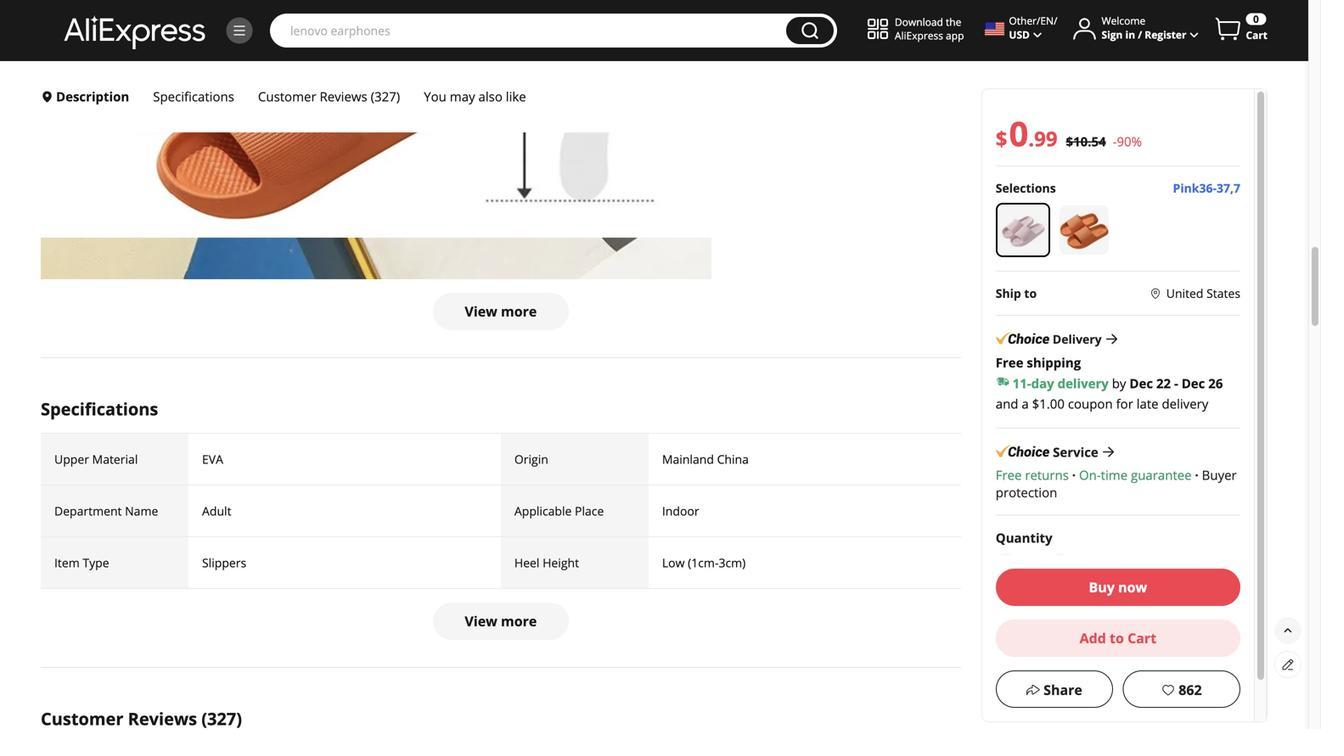 Task type: vqa. For each thing, say whether or not it's contained in the screenshot.


Task type: locate. For each thing, give the bounding box(es) containing it.
may
[[450, 88, 475, 105]]

free shipping
[[996, 354, 1081, 371]]

buy
[[1089, 578, 1115, 596]]

0 horizontal spatial delivery
[[1058, 375, 1109, 392]]

on-
[[1079, 466, 1101, 484]]

to inside button
[[1110, 629, 1124, 647]]

2 view more button from the top
[[433, 603, 569, 640]]

0 horizontal spatial ·
[[1072, 466, 1076, 484]]

to right ship
[[1024, 285, 1037, 301]]

1 · from the left
[[1072, 466, 1076, 484]]

1 horizontal spatial -
[[1174, 375, 1178, 392]]

download the aliexpress app
[[895, 15, 964, 42]]

/ right other/
[[1054, 13, 1058, 27]]

share
[[1044, 681, 1082, 699]]

0 vertical spatial view more button
[[433, 293, 569, 330]]

to right add
[[1110, 629, 1124, 647]]

- inside $ 0 . 9 9 $10.54 -90%
[[1113, 133, 1117, 150]]

1 vertical spatial -
[[1174, 375, 1178, 392]]

None button
[[786, 17, 834, 44]]

1 vertical spatial cart
[[1128, 629, 1157, 647]]

shipping
[[1027, 354, 1081, 371]]

low (1cm-3cm)
[[662, 555, 746, 571]]

low
[[662, 555, 685, 571]]

delivery down 22
[[1162, 395, 1209, 412]]

1 vertical spatial delivery
[[1162, 395, 1209, 412]]

0 vertical spatial free
[[996, 354, 1024, 371]]

returns
[[1025, 466, 1069, 484]]

1 horizontal spatial to
[[1110, 629, 1124, 647]]

specifications down 1sqid_b image
[[153, 88, 234, 105]]

delivery
[[1058, 375, 1109, 392], [1162, 395, 1209, 412]]

to for ship
[[1024, 285, 1037, 301]]

1 vertical spatial free
[[996, 466, 1022, 484]]

0 horizontal spatial 0
[[1009, 110, 1028, 156]]

1 more from the top
[[501, 302, 537, 321]]

pieces
[[1006, 581, 1041, 597]]

None text field
[[1020, 553, 1047, 574]]

0 vertical spatial to
[[1024, 285, 1037, 301]]

0 horizontal spatial /
[[1054, 13, 1058, 27]]

mainland
[[662, 451, 714, 467]]

specifications link
[[141, 81, 246, 113]]

welcome
[[1102, 13, 1146, 27]]

1
[[996, 581, 1003, 597]]

dec up late on the right bottom
[[1130, 375, 1153, 392]]

1 vertical spatial view more
[[465, 612, 537, 630]]

- right $10.54
[[1113, 133, 1117, 150]]

0 vertical spatial specifications
[[153, 88, 234, 105]]

1 vertical spatial view
[[465, 612, 497, 630]]

1 vertical spatial 0
[[1009, 110, 1028, 156]]

9
[[1034, 125, 1046, 152], [1046, 125, 1058, 152]]

· left the buyer
[[1195, 466, 1199, 484]]

1 horizontal spatial 0
[[1253, 12, 1259, 26]]

1 vertical spatial to
[[1110, 629, 1124, 647]]

1 horizontal spatial delivery
[[1162, 395, 1209, 412]]

2 more from the top
[[501, 612, 537, 630]]

sign
[[1102, 27, 1123, 42]]

· left 'on-'
[[1072, 466, 1076, 484]]

1 vertical spatial view more button
[[433, 603, 569, 640]]

buyer protection
[[996, 466, 1237, 501]]

0 vertical spatial view
[[465, 302, 497, 321]]

1 view from the top
[[465, 302, 497, 321]]

22
[[1156, 375, 1171, 392]]

delivery up coupon
[[1058, 375, 1109, 392]]

service
[[1053, 443, 1099, 461]]

- right 22
[[1174, 375, 1178, 392]]

-
[[1113, 133, 1117, 150], [1174, 375, 1178, 392]]

adult
[[202, 503, 231, 519]]

9 right $
[[1034, 125, 1046, 152]]

specifications
[[153, 88, 234, 105], [41, 397, 158, 421]]

per
[[1089, 581, 1108, 597]]

free left returns
[[996, 466, 1022, 484]]

1 dec from the left
[[1130, 375, 1153, 392]]

- for 0
[[1113, 133, 1117, 150]]

/ for en
[[1054, 13, 1058, 27]]

0 horizontal spatial -
[[1113, 133, 1117, 150]]

protection
[[996, 484, 1057, 501]]

buyer
[[1202, 466, 1237, 484]]

/ right in
[[1138, 27, 1142, 42]]

1 free from the top
[[996, 354, 1024, 371]]

11-day delivery by dec 22 - dec 26
[[1013, 375, 1223, 392]]

$10.54
[[1066, 133, 1106, 150]]

0 vertical spatial -
[[1113, 133, 1117, 150]]

selections
[[996, 180, 1056, 196]]

1 horizontal spatial cart
[[1246, 28, 1268, 42]]

like
[[506, 88, 526, 105]]

0 vertical spatial more
[[501, 302, 537, 321]]

1 horizontal spatial /
[[1138, 27, 1142, 42]]

heel
[[514, 555, 540, 571]]

0 vertical spatial 0
[[1253, 12, 1259, 26]]

·
[[1072, 466, 1076, 484], [1195, 466, 1199, 484]]

you may also like link
[[412, 81, 541, 113]]

united
[[1166, 285, 1204, 301]]

other/ en /
[[1009, 13, 1058, 27]]

0 vertical spatial view more
[[465, 302, 537, 321]]

view
[[465, 302, 497, 321], [465, 612, 497, 630]]

you may also like
[[424, 88, 529, 105]]

1 horizontal spatial ·
[[1195, 466, 1199, 484]]

0 horizontal spatial to
[[1024, 285, 1037, 301]]

2 · from the left
[[1195, 466, 1199, 484]]

delivery
[[1053, 331, 1102, 347]]

2 view more from the top
[[465, 612, 537, 630]]

in
[[1126, 27, 1135, 42]]

buy now button
[[996, 569, 1241, 606]]

0
[[1253, 12, 1259, 26], [1009, 110, 1028, 156]]

view more
[[465, 302, 537, 321], [465, 612, 537, 630]]

0 horizontal spatial dec
[[1130, 375, 1153, 392]]

1 vertical spatial more
[[501, 612, 537, 630]]

0 cart
[[1246, 12, 1268, 42]]

more
[[501, 302, 537, 321], [501, 612, 537, 630]]

view more button
[[433, 293, 569, 330], [433, 603, 569, 640]]

to for add
[[1110, 629, 1124, 647]]

usd
[[1009, 27, 1030, 42]]

cart inside button
[[1128, 629, 1157, 647]]

reviews
[[320, 88, 367, 105]]

now
[[1118, 578, 1147, 596]]

origin
[[514, 451, 548, 467]]

9 right .
[[1046, 125, 1058, 152]]

item type
[[54, 555, 109, 571]]

dec left 26
[[1182, 375, 1205, 392]]

1 view more from the top
[[465, 302, 537, 321]]

(327)
[[371, 88, 400, 105]]

description
[[56, 88, 129, 105]]

2 free from the top
[[996, 466, 1022, 484]]

description link
[[41, 81, 141, 113]]

free up 11-
[[996, 354, 1024, 371]]

add to cart button
[[996, 620, 1241, 657]]

0 horizontal spatial cart
[[1128, 629, 1157, 647]]

specifications up upper material
[[41, 397, 158, 421]]

1 horizontal spatial dec
[[1182, 375, 1205, 392]]

for
[[1116, 395, 1133, 412]]



Task type: describe. For each thing, give the bounding box(es) containing it.
department name
[[54, 503, 158, 519]]

sign in / register
[[1102, 27, 1187, 42]]

united states
[[1166, 285, 1241, 301]]

height
[[543, 555, 579, 571]]

type
[[83, 555, 109, 571]]

name
[[125, 503, 158, 519]]

1 view more button from the top
[[433, 293, 569, 330]]

- for day
[[1174, 375, 1178, 392]]

by
[[1112, 375, 1126, 392]]

material
[[92, 451, 138, 467]]

2 dec from the left
[[1182, 375, 1205, 392]]

eva
[[202, 451, 223, 467]]

11-
[[1013, 375, 1031, 392]]

states
[[1207, 285, 1241, 301]]

0 inside 0 cart
[[1253, 12, 1259, 26]]

guarantee
[[1131, 466, 1192, 484]]

china
[[717, 451, 749, 467]]

you
[[424, 88, 447, 105]]

$ 0 . 9 9 $10.54 -90%
[[996, 110, 1142, 156]]

add
[[1080, 629, 1106, 647]]

90%
[[1117, 133, 1142, 150]]

customer
[[1111, 581, 1163, 597]]

download
[[895, 15, 943, 29]]

at
[[1044, 581, 1055, 597]]

mainland china
[[662, 451, 749, 467]]

most
[[1058, 581, 1086, 597]]

ship
[[996, 285, 1021, 301]]

the
[[946, 15, 961, 29]]

free for free shipping
[[996, 354, 1024, 371]]

buy now
[[1089, 578, 1147, 596]]

upper
[[54, 451, 89, 467]]

applicable
[[514, 503, 572, 519]]

register
[[1145, 27, 1187, 42]]

upper material
[[54, 451, 138, 467]]

$
[[996, 125, 1007, 152]]

also
[[478, 88, 503, 105]]

customer reviews (327) link
[[246, 81, 412, 113]]

$1.00
[[1032, 395, 1065, 412]]

(1cm-
[[688, 555, 719, 571]]

aliexpress
[[895, 28, 943, 42]]

other/
[[1009, 13, 1040, 27]]

free returns · on-time guarantee ·
[[996, 466, 1199, 484]]

customer
[[258, 88, 316, 105]]

customer reviews (327)
[[258, 88, 400, 105]]

and a $1.00 coupon for late delivery
[[996, 395, 1212, 412]]

en
[[1040, 13, 1054, 27]]

pink36-
[[1173, 180, 1217, 196]]

heel height
[[514, 555, 579, 571]]

coupon
[[1068, 395, 1113, 412]]

1sqid_b image
[[232, 23, 247, 38]]

2 9 from the left
[[1046, 125, 1058, 152]]

0 vertical spatial delivery
[[1058, 375, 1109, 392]]

indoor
[[662, 503, 699, 519]]

/ for in
[[1138, 27, 1142, 42]]

0 vertical spatial cart
[[1246, 28, 1268, 42]]

applicable place
[[514, 503, 604, 519]]

app
[[946, 28, 964, 42]]

specifications inside "link"
[[153, 88, 234, 105]]

1 vertical spatial specifications
[[41, 397, 158, 421]]

3cm)
[[719, 555, 746, 571]]

1 pieces at most per customer
[[996, 581, 1163, 597]]

add to cart
[[1080, 629, 1157, 647]]

quantity
[[996, 529, 1053, 547]]

item
[[54, 555, 80, 571]]

and
[[996, 395, 1018, 412]]

a
[[1022, 395, 1029, 412]]

862
[[1179, 681, 1202, 699]]

1 9 from the left
[[1034, 125, 1046, 152]]

time
[[1101, 466, 1128, 484]]

free for free returns · on-time guarantee ·
[[996, 466, 1022, 484]]

37,7
[[1217, 180, 1241, 196]]

place
[[575, 503, 604, 519]]

pink36-37,7
[[1173, 180, 1241, 196]]

2 view from the top
[[465, 612, 497, 630]]

day
[[1031, 375, 1054, 392]]

department
[[54, 503, 122, 519]]

lenovo earphones text field
[[282, 22, 778, 39]]

26
[[1208, 375, 1223, 392]]

late
[[1137, 395, 1159, 412]]



